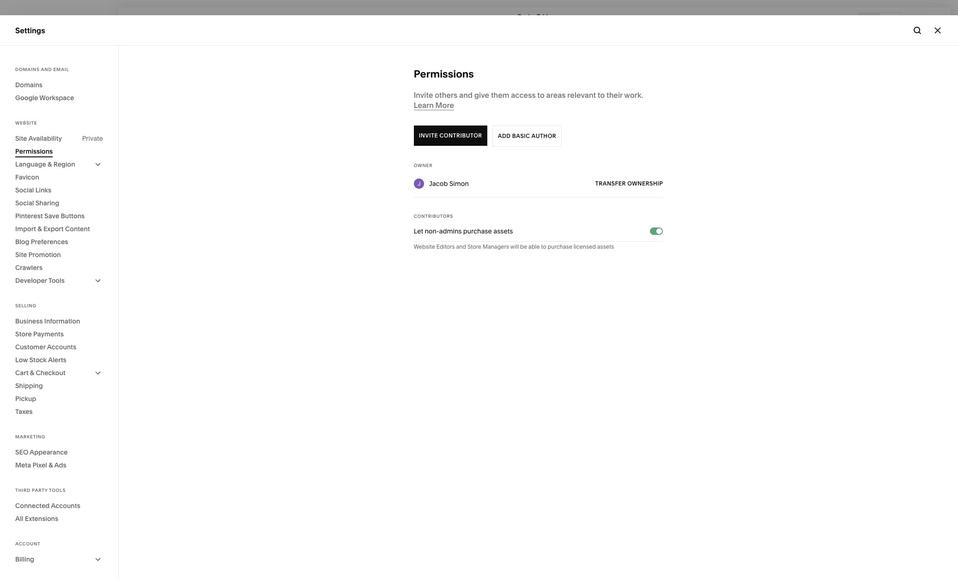 Task type: describe. For each thing, give the bounding box(es) containing it.
third
[[15, 488, 30, 494]]

2 selling from the top
[[15, 304, 36, 309]]

1 horizontal spatial store
[[468, 244, 482, 250]]

shipping pickup taxes
[[15, 382, 43, 416]]

permissions link
[[15, 145, 103, 158]]

accounts inside connected accounts all extensions
[[51, 502, 80, 511]]

1 horizontal spatial jacob simon
[[429, 180, 469, 188]]

meta
[[15, 462, 31, 470]]

favicon link
[[15, 171, 103, 184]]

help
[[15, 494, 32, 503]]

learn
[[414, 101, 434, 110]]

and for website
[[456, 244, 466, 250]]

jacob simon inside button
[[37, 524, 71, 531]]

contributor
[[440, 132, 482, 139]]

2 marketing from the top
[[15, 435, 45, 440]]

others
[[435, 91, 458, 100]]

developer tools button
[[15, 274, 103, 287]]

shipping
[[15, 382, 43, 390]]

1 horizontal spatial assets
[[597, 244, 614, 250]]

transfer ownership button
[[596, 176, 663, 192]]

let non-admins purchase assets
[[414, 227, 513, 236]]

admins
[[439, 227, 462, 236]]

seo appearance meta pixel & ads
[[15, 449, 68, 470]]

invite for invite contributor
[[419, 132, 438, 139]]

language & region link
[[15, 158, 103, 171]]

jacob simon button
[[14, 522, 103, 540]]

marketing link
[[15, 90, 103, 101]]

website inside "link"
[[15, 57, 44, 67]]

let
[[414, 227, 423, 236]]

their
[[607, 91, 623, 100]]

buttons
[[61, 212, 85, 220]]

site promotion link
[[15, 249, 103, 262]]

availability
[[28, 134, 62, 143]]

edit button
[[122, 12, 148, 29]]

language & region button
[[15, 158, 103, 171]]

add
[[498, 133, 511, 140]]

website link
[[15, 57, 103, 68]]

give
[[474, 91, 489, 100]]

seo appearance link
[[15, 446, 103, 459]]

table
[[537, 13, 551, 20]]

developer tools
[[15, 277, 65, 285]]

payments
[[33, 330, 64, 339]]

add basic author
[[498, 133, 556, 140]]

third party tools
[[15, 488, 66, 494]]

google workspace link
[[15, 91, 103, 104]]

extensions
[[25, 515, 58, 524]]

access
[[511, 91, 536, 100]]

crawlers link
[[15, 262, 103, 274]]

& inside favicon social links social sharing pinterest save buttons import & export content blog preferences site promotion crawlers
[[38, 225, 42, 233]]

preferences
[[31, 238, 68, 246]]

social links link
[[15, 184, 103, 197]]

billing
[[15, 556, 34, 564]]

favicon social links social sharing pinterest save buttons import & export content blog preferences site promotion crawlers
[[15, 173, 90, 272]]

website editors and store managers will be able to purchase licensed assets
[[414, 244, 614, 250]]

settings
[[15, 26, 45, 35]]

customer accounts link
[[15, 341, 103, 354]]

library
[[37, 460, 62, 470]]

more
[[436, 101, 454, 110]]

simon inside button
[[54, 524, 71, 531]]

domains for and
[[15, 67, 40, 72]]

promotion
[[29, 251, 61, 259]]

acuity scheduling link
[[15, 140, 103, 151]]

transfer
[[596, 180, 626, 187]]

areas
[[546, 91, 566, 100]]

private
[[82, 134, 103, 143]]

all extensions link
[[15, 513, 103, 526]]

invite contributor button
[[414, 126, 487, 146]]

to left areas
[[538, 91, 545, 100]]

2 social from the top
[[15, 199, 34, 207]]

connected
[[15, 502, 50, 511]]

pickup
[[15, 395, 36, 403]]

0 vertical spatial simon
[[449, 180, 469, 188]]

all
[[15, 515, 23, 524]]

ownership
[[628, 180, 663, 187]]

low stock alerts link
[[15, 354, 103, 367]]

seo
[[15, 449, 28, 457]]

language & region
[[15, 160, 75, 169]]

accounts inside 'business information store payments customer accounts low stock alerts'
[[47, 343, 76, 352]]

scheduling
[[39, 140, 79, 150]]

domains google workspace
[[15, 81, 74, 102]]

appearance
[[30, 449, 68, 457]]

invite for invite others and give them access to areas relevant to their work. learn more
[[414, 91, 433, 100]]

party
[[32, 488, 48, 494]]

billing button
[[15, 554, 103, 567]]

will
[[510, 244, 519, 250]]

licensed
[[574, 244, 596, 250]]

them
[[491, 91, 509, 100]]

contributors
[[414, 214, 453, 219]]

1 social from the top
[[15, 186, 34, 195]]



Task type: vqa. For each thing, say whether or not it's contained in the screenshot.
Discounts link
no



Task type: locate. For each thing, give the bounding box(es) containing it.
tools inside dropdown button
[[48, 277, 65, 285]]

domains for google
[[15, 81, 43, 89]]

social up pinterest at the top left
[[15, 199, 34, 207]]

& left 'export'
[[38, 225, 42, 233]]

asset
[[15, 460, 35, 470]]

meta pixel & ads link
[[15, 459, 103, 472]]

pinterest save buttons link
[[15, 210, 103, 223]]

blog
[[15, 238, 29, 246]]

import
[[15, 225, 36, 233]]

pickup link
[[15, 393, 103, 406]]

simon down connected accounts all extensions
[[54, 524, 71, 531]]

selling
[[15, 74, 39, 83], [15, 304, 36, 309]]

store inside 'business information store payments customer accounts low stock alerts'
[[15, 330, 32, 339]]

domains up 'google'
[[15, 81, 43, 89]]

developer
[[15, 277, 47, 285]]

website
[[15, 57, 44, 67], [15, 121, 37, 126], [414, 244, 435, 250]]

social
[[15, 186, 34, 195], [15, 199, 34, 207]]

1 vertical spatial invite
[[419, 132, 438, 139]]

taxes
[[15, 408, 33, 416]]

region
[[53, 160, 75, 169]]

0 horizontal spatial simon
[[54, 524, 71, 531]]

1 horizontal spatial simon
[[449, 180, 469, 188]]

content
[[65, 225, 90, 233]]

be
[[520, 244, 527, 250]]

invite inside invite others and give them access to areas relevant to their work. learn more
[[414, 91, 433, 100]]

save
[[44, 212, 59, 220]]

crawlers
[[15, 264, 43, 272]]

and left "give"
[[459, 91, 473, 100]]

cart & checkout
[[15, 369, 65, 378]]

and right editors
[[456, 244, 466, 250]]

cart & checkout button
[[15, 367, 103, 380]]

2 vertical spatial and
[[456, 244, 466, 250]]

able
[[529, 244, 540, 250]]

invite contributor
[[419, 132, 482, 139]]

connected accounts link
[[15, 500, 103, 513]]

add basic author button
[[492, 126, 562, 147]]

links
[[35, 186, 51, 195]]

analytics link
[[15, 123, 103, 134]]

customer
[[15, 343, 46, 352]]

0 vertical spatial selling
[[15, 74, 39, 83]]

stock
[[29, 356, 47, 365]]

shipping link
[[15, 380, 103, 393]]

0 horizontal spatial purchase
[[463, 227, 492, 236]]

import & export content link
[[15, 223, 103, 236]]

1 vertical spatial jacob simon
[[37, 524, 71, 531]]

invite others and give them access to areas relevant to their work. learn more
[[414, 91, 643, 110]]

jacob simon down extensions
[[37, 524, 71, 531]]

0 vertical spatial accounts
[[47, 343, 76, 352]]

store down let non-admins purchase assets
[[468, 244, 482, 250]]

1 vertical spatial accounts
[[51, 502, 80, 511]]

book
[[518, 13, 531, 20]]

0 vertical spatial social
[[15, 186, 34, 195]]

to right able
[[541, 244, 547, 250]]

social down favicon
[[15, 186, 34, 195]]

domains and email
[[15, 67, 69, 72]]

0 vertical spatial website
[[15, 57, 44, 67]]

0 horizontal spatial permissions
[[15, 147, 53, 156]]

1 vertical spatial social
[[15, 199, 34, 207]]

1 vertical spatial marketing
[[15, 435, 45, 440]]

1 vertical spatial selling
[[15, 304, 36, 309]]

2 vertical spatial website
[[414, 244, 435, 250]]

selling down the domains and email
[[15, 74, 39, 83]]

relevant
[[568, 91, 596, 100]]

taxes link
[[15, 406, 103, 419]]

asset library
[[15, 460, 62, 470]]

1 horizontal spatial jacob
[[429, 180, 448, 188]]

assets right licensed
[[597, 244, 614, 250]]

invite inside button
[[419, 132, 438, 139]]

0 vertical spatial assets
[[494, 227, 513, 236]]

store payments link
[[15, 328, 103, 341]]

1 vertical spatial site
[[15, 251, 27, 259]]

invite up learn
[[414, 91, 433, 100]]

tools down "crawlers" link
[[48, 277, 65, 285]]

1 horizontal spatial purchase
[[548, 244, 572, 250]]

site down analytics
[[15, 134, 27, 143]]

0 vertical spatial jacob
[[429, 180, 448, 188]]

& left region
[[48, 160, 52, 169]]

basic
[[512, 133, 530, 140]]

analytics
[[15, 124, 48, 133]]

business information store payments customer accounts low stock alerts
[[15, 317, 80, 365]]

1 vertical spatial simon
[[54, 524, 71, 531]]

alerts
[[48, 356, 66, 365]]

permissions up others
[[414, 68, 474, 80]]

website down let
[[414, 244, 435, 250]]

pixel
[[33, 462, 47, 470]]

0 horizontal spatial jacob simon
[[37, 524, 71, 531]]

2 site from the top
[[15, 251, 27, 259]]

jacob inside 'jacob simon' button
[[37, 524, 53, 531]]

0 vertical spatial domains
[[15, 67, 40, 72]]

marketing
[[15, 91, 51, 100], [15, 435, 45, 440]]

purchase left licensed
[[548, 244, 572, 250]]

favicon
[[15, 173, 39, 182]]

0 vertical spatial and
[[41, 67, 52, 72]]

export
[[43, 225, 64, 233]]

1 vertical spatial assets
[[597, 244, 614, 250]]

& inside seo appearance meta pixel & ads
[[49, 462, 53, 470]]

account
[[15, 542, 40, 547]]

learn more link
[[414, 101, 454, 110]]

edit
[[128, 16, 142, 23]]

cart
[[15, 369, 28, 378]]

1 vertical spatial domains
[[15, 81, 43, 89]]

book a table
[[518, 13, 551, 20]]

jacob simon down owner
[[429, 180, 469, 188]]

assets up managers
[[494, 227, 513, 236]]

1 horizontal spatial permissions
[[414, 68, 474, 80]]

None checkbox
[[657, 229, 662, 234]]

non-
[[425, 227, 439, 236]]

permissions up language on the left of the page
[[15, 147, 53, 156]]

0 vertical spatial marketing
[[15, 91, 51, 100]]

purchase up managers
[[463, 227, 492, 236]]

accounts up low stock alerts 'link'
[[47, 343, 76, 352]]

permissions inside permissions link
[[15, 147, 53, 156]]

acuity scheduling
[[15, 140, 79, 150]]

author
[[532, 133, 556, 140]]

simon up contributors
[[449, 180, 469, 188]]

purchase
[[463, 227, 492, 236], [548, 244, 572, 250]]

& left ads
[[49, 462, 53, 470]]

permissions
[[414, 68, 474, 80], [15, 147, 53, 156]]

1 vertical spatial jacob
[[37, 524, 53, 531]]

language
[[15, 160, 46, 169]]

editors
[[437, 244, 455, 250]]

accounts up all extensions 'link'
[[51, 502, 80, 511]]

email
[[53, 67, 69, 72]]

1 vertical spatial and
[[459, 91, 473, 100]]

0 vertical spatial site
[[15, 134, 27, 143]]

to
[[538, 91, 545, 100], [598, 91, 605, 100], [541, 244, 547, 250]]

site inside favicon social links social sharing pinterest save buttons import & export content blog preferences site promotion crawlers
[[15, 251, 27, 259]]

pinterest
[[15, 212, 43, 220]]

&
[[48, 160, 52, 169], [38, 225, 42, 233], [30, 369, 34, 378], [49, 462, 53, 470]]

1 site from the top
[[15, 134, 27, 143]]

0 vertical spatial tools
[[48, 277, 65, 285]]

selling link
[[15, 73, 103, 85]]

1 vertical spatial purchase
[[548, 244, 572, 250]]

sharing
[[35, 199, 59, 207]]

0 horizontal spatial jacob
[[37, 524, 53, 531]]

site availability
[[15, 134, 62, 143]]

1 domains from the top
[[15, 67, 40, 72]]

0 vertical spatial invite
[[414, 91, 433, 100]]

0 horizontal spatial store
[[15, 330, 32, 339]]

0 horizontal spatial assets
[[494, 227, 513, 236]]

website up the domains and email
[[15, 57, 44, 67]]

1 vertical spatial tools
[[49, 488, 66, 494]]

1 vertical spatial website
[[15, 121, 37, 126]]

low
[[15, 356, 28, 365]]

invite up owner
[[419, 132, 438, 139]]

1 vertical spatial permissions
[[15, 147, 53, 156]]

jacob down owner
[[429, 180, 448, 188]]

0 vertical spatial purchase
[[463, 227, 492, 236]]

and for invite
[[459, 91, 473, 100]]

2 domains from the top
[[15, 81, 43, 89]]

1 marketing from the top
[[15, 91, 51, 100]]

& right cart
[[30, 369, 34, 378]]

to left their
[[598, 91, 605, 100]]

business
[[15, 317, 43, 326]]

social sharing link
[[15, 197, 103, 210]]

tools up connected accounts link
[[49, 488, 66, 494]]

0 vertical spatial jacob simon
[[429, 180, 469, 188]]

website up site availability
[[15, 121, 37, 126]]

domains inside domains google workspace
[[15, 81, 43, 89]]

1 vertical spatial store
[[15, 330, 32, 339]]

selling up business
[[15, 304, 36, 309]]

billing link
[[15, 554, 103, 567]]

blog preferences link
[[15, 236, 103, 249]]

tools
[[48, 277, 65, 285], [49, 488, 66, 494]]

site down blog
[[15, 251, 27, 259]]

jacob simon
[[429, 180, 469, 188], [37, 524, 71, 531]]

and inside invite others and give them access to areas relevant to their work. learn more
[[459, 91, 473, 100]]

google
[[15, 94, 38, 102]]

1 selling from the top
[[15, 74, 39, 83]]

0 vertical spatial permissions
[[414, 68, 474, 80]]

0 vertical spatial store
[[468, 244, 482, 250]]

domains up domains google workspace
[[15, 67, 40, 72]]

and left the email
[[41, 67, 52, 72]]

jacob down extensions
[[37, 524, 53, 531]]

store down business
[[15, 330, 32, 339]]

a
[[533, 13, 536, 20]]



